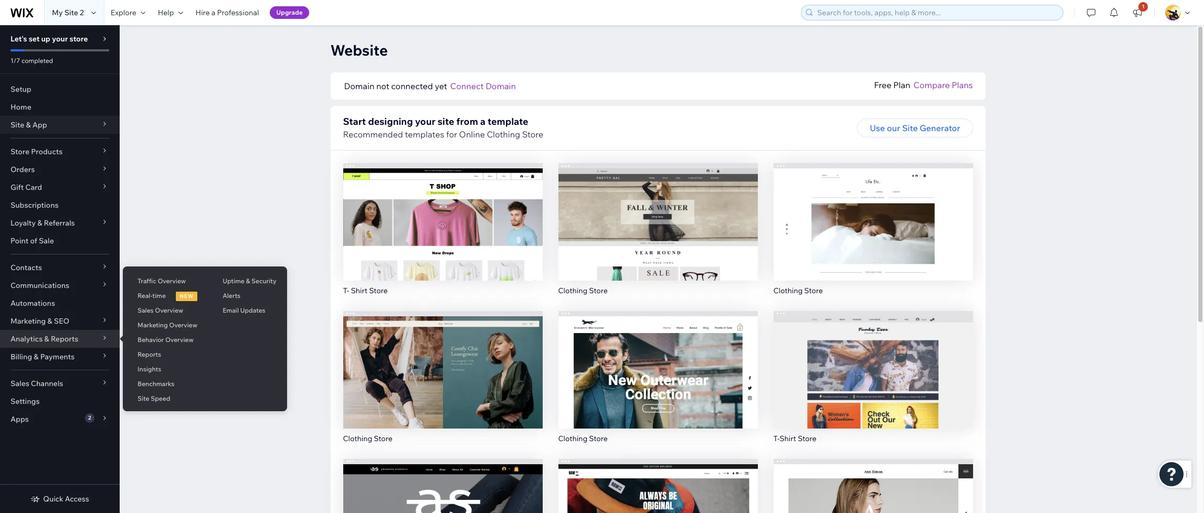 Task type: vqa. For each thing, say whether or not it's contained in the screenshot.
a
yes



Task type: describe. For each thing, give the bounding box(es) containing it.
loyalty & referrals button
[[0, 214, 120, 232]]

recommended
[[343, 129, 403, 140]]

sales for sales overview
[[138, 307, 154, 315]]

time
[[152, 292, 166, 300]]

& for site
[[26, 120, 31, 130]]

up
[[41, 34, 50, 44]]

sidebar element
[[0, 25, 120, 514]]

designing
[[368, 116, 413, 128]]

email updates
[[223, 307, 265, 315]]

automations
[[11, 299, 55, 308]]

store
[[70, 34, 88, 44]]

home
[[11, 102, 31, 112]]

hire a professional link
[[189, 0, 265, 25]]

t- for t- shirt store
[[343, 286, 349, 296]]

billing & payments button
[[0, 348, 120, 366]]

explore
[[111, 8, 136, 17]]

loyalty
[[11, 218, 36, 228]]

traffic overview
[[138, 277, 186, 285]]

sales channels button
[[0, 375, 120, 393]]

t- for t-shirt store
[[774, 434, 780, 443]]

completed
[[22, 57, 53, 65]]

site & app
[[11, 120, 47, 130]]

not
[[376, 81, 389, 91]]

traffic
[[138, 277, 156, 285]]

hire
[[196, 8, 210, 17]]

from
[[457, 116, 478, 128]]

benchmarks link
[[123, 375, 208, 393]]

site inside dropdown button
[[11, 120, 24, 130]]

store products
[[11, 147, 63, 156]]

let's set up your store
[[11, 34, 88, 44]]

updates
[[240, 307, 265, 315]]

clothing inside start designing your site from a template recommended templates for online clothing store
[[487, 129, 520, 140]]

your inside start designing your site from a template recommended templates for online clothing store
[[415, 116, 436, 128]]

new
[[180, 293, 194, 300]]

sales for sales channels
[[11, 379, 29, 389]]

real-
[[138, 292, 152, 300]]

2 domain from the left
[[486, 81, 516, 91]]

settings
[[11, 397, 40, 406]]

a inside hire a professional link
[[212, 8, 216, 17]]

2 inside sidebar element
[[88, 415, 91, 422]]

real-time
[[138, 292, 166, 300]]

for
[[446, 129, 457, 140]]

billing & payments
[[11, 352, 75, 362]]

site speed
[[138, 395, 170, 403]]

0 vertical spatial 2
[[80, 8, 84, 17]]

marketing for marketing & seo
[[11, 317, 46, 326]]

free plan compare plans
[[874, 80, 973, 90]]

analytics & reports
[[11, 335, 78, 344]]

behavior overview
[[138, 336, 194, 344]]

help
[[158, 8, 174, 17]]

analytics & reports button
[[0, 330, 120, 348]]

& for loyalty
[[37, 218, 42, 228]]

marketing & seo button
[[0, 312, 120, 330]]

marketing for marketing overview
[[138, 321, 168, 329]]

my site 2
[[52, 8, 84, 17]]

store inside start designing your site from a template recommended templates for online clothing store
[[522, 129, 544, 140]]

yet
[[435, 81, 447, 91]]

seo
[[54, 317, 69, 326]]

behavior
[[138, 336, 164, 344]]

1/7
[[11, 57, 20, 65]]

start designing your site from a template recommended templates for online clothing store
[[343, 116, 544, 140]]

communications
[[11, 281, 69, 290]]

1 horizontal spatial reports
[[138, 351, 161, 359]]

point of sale
[[11, 236, 54, 246]]

communications button
[[0, 277, 120, 295]]

1 button
[[1126, 0, 1149, 25]]

uptime
[[223, 277, 245, 285]]

1/7 completed
[[11, 57, 53, 65]]

subscriptions
[[11, 201, 59, 210]]

contacts button
[[0, 259, 120, 277]]

uptime & security link
[[208, 273, 287, 290]]

let's
[[11, 34, 27, 44]]

template
[[488, 116, 529, 128]]

quick access
[[43, 495, 89, 504]]

home link
[[0, 98, 120, 116]]

contacts
[[11, 263, 42, 273]]

sales overview link
[[123, 302, 208, 320]]

setup
[[11, 85, 31, 94]]

shirt for t- shirt store
[[351, 286, 368, 296]]

use our site generator
[[870, 123, 961, 133]]

your inside sidebar element
[[52, 34, 68, 44]]

online
[[459, 129, 485, 140]]

channels
[[31, 379, 63, 389]]

loyalty & referrals
[[11, 218, 75, 228]]

connected
[[391, 81, 433, 91]]

& for analytics
[[44, 335, 49, 344]]

automations link
[[0, 295, 120, 312]]

& for marketing
[[47, 317, 52, 326]]

free
[[874, 80, 892, 90]]

compare
[[914, 80, 950, 90]]

& for uptime
[[246, 277, 250, 285]]



Task type: locate. For each thing, give the bounding box(es) containing it.
orders button
[[0, 161, 120, 179]]

sales up the settings
[[11, 379, 29, 389]]

& left seo
[[47, 317, 52, 326]]

uptime & security
[[223, 277, 277, 285]]

& for billing
[[34, 352, 39, 362]]

overview down marketing overview
[[165, 336, 194, 344]]

a right from
[[480, 116, 486, 128]]

t-
[[343, 286, 349, 296], [774, 434, 780, 443]]

insights link
[[123, 361, 208, 379]]

overview for sales overview
[[155, 307, 183, 315]]

overview
[[158, 277, 186, 285], [155, 307, 183, 315], [169, 321, 198, 329], [165, 336, 194, 344]]

start
[[343, 116, 366, 128]]

0 vertical spatial a
[[212, 8, 216, 17]]

1 vertical spatial t-
[[774, 434, 780, 443]]

professional
[[217, 8, 259, 17]]

sales down the real-
[[138, 307, 154, 315]]

use
[[870, 123, 885, 133]]

marketing & seo
[[11, 317, 69, 326]]

site down home
[[11, 120, 24, 130]]

& right uptime
[[246, 277, 250, 285]]

overview up marketing overview
[[155, 307, 183, 315]]

gift card button
[[0, 179, 120, 196]]

gift
[[11, 183, 24, 192]]

0 horizontal spatial sales
[[11, 379, 29, 389]]

0 horizontal spatial 2
[[80, 8, 84, 17]]

overview for traffic overview
[[158, 277, 186, 285]]

1 horizontal spatial 2
[[88, 415, 91, 422]]

1 domain from the left
[[344, 81, 375, 91]]

1 horizontal spatial domain
[[486, 81, 516, 91]]

payments
[[40, 352, 75, 362]]

marketing overview link
[[123, 317, 208, 335]]

a
[[212, 8, 216, 17], [480, 116, 486, 128]]

app
[[32, 120, 47, 130]]

0 horizontal spatial a
[[212, 8, 216, 17]]

1 horizontal spatial shirt
[[780, 434, 797, 443]]

& right billing
[[34, 352, 39, 362]]

subscriptions link
[[0, 196, 120, 214]]

use our site generator button
[[858, 119, 973, 138]]

referrals
[[44, 218, 75, 228]]

set
[[29, 34, 40, 44]]

clothing store
[[558, 286, 608, 296], [774, 286, 823, 296], [343, 434, 393, 443], [558, 434, 608, 443]]

plan
[[894, 80, 911, 90]]

view button
[[421, 226, 465, 245], [636, 226, 681, 245], [851, 226, 896, 245], [421, 374, 465, 393], [636, 374, 681, 393], [851, 374, 896, 393]]

marketing inside popup button
[[11, 317, 46, 326]]

& left app
[[26, 120, 31, 130]]

alerts link
[[208, 287, 287, 305]]

access
[[65, 495, 89, 504]]

0 horizontal spatial t-
[[343, 286, 349, 296]]

1 vertical spatial sales
[[11, 379, 29, 389]]

1 vertical spatial your
[[415, 116, 436, 128]]

2 right my
[[80, 8, 84, 17]]

our
[[887, 123, 901, 133]]

website
[[331, 41, 388, 59]]

2 down settings link
[[88, 415, 91, 422]]

marketing up 'analytics'
[[11, 317, 46, 326]]

overview up time at the left of page
[[158, 277, 186, 285]]

& up billing & payments
[[44, 335, 49, 344]]

store inside popup button
[[11, 147, 29, 156]]

point of sale link
[[0, 232, 120, 250]]

1 horizontal spatial t-
[[774, 434, 780, 443]]

overview for marketing overview
[[169, 321, 198, 329]]

traffic overview link
[[123, 273, 208, 290]]

site inside button
[[903, 123, 918, 133]]

1 vertical spatial shirt
[[780, 434, 797, 443]]

your right up at the left of page
[[52, 34, 68, 44]]

compare plans button
[[914, 79, 973, 91]]

site & app button
[[0, 116, 120, 134]]

quick
[[43, 495, 63, 504]]

connect
[[450, 81, 484, 91]]

1 vertical spatial a
[[480, 116, 486, 128]]

t- shirt store
[[343, 286, 388, 296]]

orders
[[11, 165, 35, 174]]

reports up insights
[[138, 351, 161, 359]]

products
[[31, 147, 63, 156]]

1 vertical spatial reports
[[138, 351, 161, 359]]

site right our on the right
[[903, 123, 918, 133]]

1 vertical spatial 2
[[88, 415, 91, 422]]

domain
[[344, 81, 375, 91], [486, 81, 516, 91]]

domain right connect
[[486, 81, 516, 91]]

sales inside sales channels popup button
[[11, 379, 29, 389]]

edit
[[435, 208, 451, 219], [650, 208, 666, 219], [866, 208, 881, 219], [435, 356, 451, 367], [650, 356, 666, 367], [866, 356, 881, 367]]

overview inside "link"
[[165, 336, 194, 344]]

0 vertical spatial your
[[52, 34, 68, 44]]

reports link
[[123, 346, 208, 364]]

site
[[64, 8, 78, 17], [11, 120, 24, 130], [903, 123, 918, 133], [138, 395, 149, 403]]

& inside dropdown button
[[26, 120, 31, 130]]

shirt for t-shirt store
[[780, 434, 797, 443]]

sale
[[39, 236, 54, 246]]

billing
[[11, 352, 32, 362]]

setup link
[[0, 80, 120, 98]]

reports down seo
[[51, 335, 78, 344]]

a inside start designing your site from a template recommended templates for online clothing store
[[480, 116, 486, 128]]

edit button
[[421, 204, 465, 223], [636, 204, 680, 223], [851, 204, 896, 223], [421, 352, 465, 371], [636, 352, 680, 371], [851, 352, 896, 371]]

1 horizontal spatial marketing
[[138, 321, 168, 329]]

gift card
[[11, 183, 42, 192]]

upgrade button
[[270, 6, 309, 19]]

speed
[[151, 395, 170, 403]]

point
[[11, 236, 29, 246]]

benchmarks
[[138, 380, 175, 388]]

&
[[26, 120, 31, 130], [37, 218, 42, 228], [246, 277, 250, 285], [47, 317, 52, 326], [44, 335, 49, 344], [34, 352, 39, 362]]

a right hire at the top left
[[212, 8, 216, 17]]

site left speed
[[138, 395, 149, 403]]

Search for tools, apps, help & more... field
[[814, 5, 1060, 20]]

0 horizontal spatial shirt
[[351, 286, 368, 296]]

marketing up the behavior
[[138, 321, 168, 329]]

site
[[438, 116, 454, 128]]

1 horizontal spatial a
[[480, 116, 486, 128]]

overview for behavior overview
[[165, 336, 194, 344]]

& right the loyalty
[[37, 218, 42, 228]]

0 vertical spatial t-
[[343, 286, 349, 296]]

your up templates on the top
[[415, 116, 436, 128]]

domain not connected yet connect domain
[[344, 81, 516, 91]]

email updates link
[[208, 302, 287, 320]]

0 vertical spatial reports
[[51, 335, 78, 344]]

0 horizontal spatial your
[[52, 34, 68, 44]]

domain left not
[[344, 81, 375, 91]]

1 horizontal spatial your
[[415, 116, 436, 128]]

0 vertical spatial shirt
[[351, 286, 368, 296]]

0 horizontal spatial domain
[[344, 81, 375, 91]]

upgrade
[[276, 8, 303, 16]]

my
[[52, 8, 63, 17]]

connect domain button
[[450, 80, 516, 92]]

1
[[1142, 3, 1145, 10]]

0 horizontal spatial reports
[[51, 335, 78, 344]]

0 vertical spatial sales
[[138, 307, 154, 315]]

quick access button
[[31, 495, 89, 504]]

settings link
[[0, 393, 120, 411]]

0 horizontal spatial marketing
[[11, 317, 46, 326]]

site right my
[[64, 8, 78, 17]]

reports inside popup button
[[51, 335, 78, 344]]

insights
[[138, 365, 161, 373]]

reports
[[51, 335, 78, 344], [138, 351, 161, 359]]

1 horizontal spatial sales
[[138, 307, 154, 315]]

t-shirt store
[[774, 434, 817, 443]]

sales inside sales overview link
[[138, 307, 154, 315]]

sales overview
[[138, 307, 183, 315]]

overview down sales overview link at left bottom
[[169, 321, 198, 329]]



